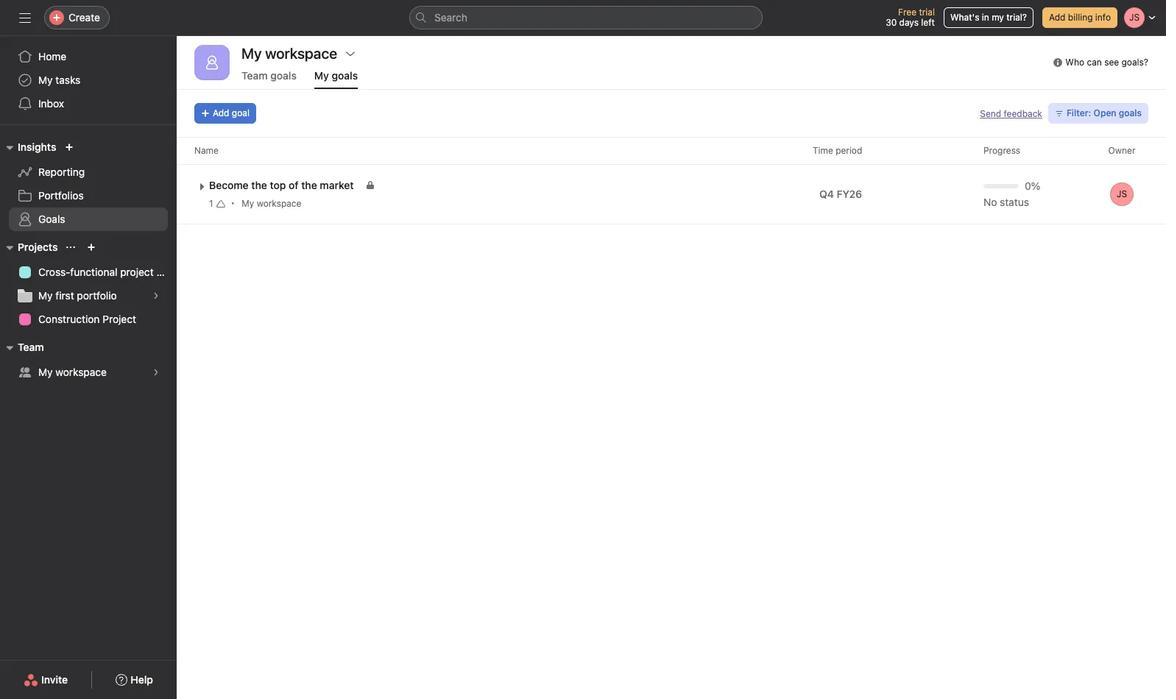 Task type: describe. For each thing, give the bounding box(es) containing it.
my goals
[[314, 69, 358, 82]]

construction
[[38, 313, 100, 325]]

help button
[[106, 667, 163, 694]]

help
[[131, 674, 153, 686]]

add goal button
[[194, 103, 256, 124]]

inbox
[[38, 97, 64, 110]]

my goals link
[[314, 69, 358, 89]]

goals for my goals
[[332, 69, 358, 82]]

my workspace link
[[9, 361, 168, 384]]

tasks
[[55, 74, 81, 86]]

first
[[55, 289, 74, 302]]

my
[[992, 12, 1004, 23]]

name
[[194, 145, 219, 156]]

info
[[1096, 12, 1111, 23]]

become
[[209, 179, 249, 191]]

my for my workspace link
[[38, 366, 53, 378]]

1 button
[[206, 197, 228, 211]]

search button
[[409, 6, 763, 29]]

time
[[813, 145, 833, 156]]

progress
[[984, 145, 1021, 156]]

in
[[982, 12, 990, 23]]

my first portfolio link
[[9, 284, 168, 308]]

who
[[1066, 57, 1085, 68]]

status
[[1000, 196, 1029, 208]]

inbox link
[[9, 92, 168, 116]]

filter:
[[1067, 108, 1092, 119]]

insights button
[[0, 138, 56, 156]]

add for add billing info
[[1049, 12, 1066, 23]]

invite button
[[14, 667, 77, 694]]

team for team
[[18, 341, 44, 353]]

q4 fy26 button
[[813, 184, 881, 205]]

functional
[[70, 266, 117, 278]]

hide sidebar image
[[19, 12, 31, 24]]

top
[[270, 179, 286, 191]]

team goals link
[[242, 69, 297, 89]]

home link
[[9, 45, 168, 68]]

new project or portfolio image
[[87, 243, 96, 252]]

new image
[[65, 143, 74, 152]]

days
[[900, 17, 919, 28]]

global element
[[0, 36, 177, 124]]

projects
[[18, 241, 58, 253]]

my for the my first portfolio link
[[38, 289, 53, 302]]

my inside dropdown button
[[242, 198, 254, 209]]

send
[[980, 108, 1002, 119]]

project
[[103, 313, 136, 325]]

portfolios link
[[9, 184, 168, 208]]

owner
[[1109, 145, 1136, 156]]

no status
[[984, 196, 1029, 208]]

projects element
[[0, 234, 177, 334]]

construction project
[[38, 313, 136, 325]]

add billing info button
[[1043, 7, 1118, 28]]

become the top of the market
[[209, 179, 354, 191]]

what's
[[951, 12, 980, 23]]

2 the from the left
[[301, 179, 317, 191]]

market
[[320, 179, 354, 191]]

team button
[[0, 339, 44, 356]]

my tasks
[[38, 74, 81, 86]]

trial
[[919, 7, 935, 18]]

fy26
[[837, 188, 862, 200]]

trial?
[[1007, 12, 1027, 23]]

period
[[836, 145, 863, 156]]

insights
[[18, 141, 56, 153]]

send feedback link
[[980, 107, 1043, 120]]

30
[[886, 17, 897, 28]]

search
[[434, 11, 468, 24]]

create button
[[44, 6, 110, 29]]



Task type: locate. For each thing, give the bounding box(es) containing it.
project
[[120, 266, 154, 278]]

my left tasks
[[38, 74, 53, 86]]

teams element
[[0, 334, 177, 387]]

open
[[1094, 108, 1117, 119]]

2 horizontal spatial goals
[[1119, 108, 1142, 119]]

my workspace
[[242, 45, 337, 62]]

workspace down construction project "link"
[[55, 366, 107, 378]]

cross-functional project plan link
[[9, 261, 177, 284]]

the right of
[[301, 179, 317, 191]]

goals down my workspace
[[270, 69, 297, 82]]

search list box
[[409, 6, 763, 29]]

feedback
[[1004, 108, 1043, 119]]

goals?
[[1122, 57, 1149, 68]]

my left first
[[38, 289, 53, 302]]

goals
[[38, 213, 65, 225]]

goals right the open
[[1119, 108, 1142, 119]]

add billing info
[[1049, 12, 1111, 23]]

cross-
[[38, 266, 70, 278]]

who can see goals?
[[1066, 57, 1149, 68]]

no
[[984, 196, 997, 208]]

free trial 30 days left
[[886, 7, 935, 28]]

my
[[314, 69, 329, 82], [38, 74, 53, 86], [242, 198, 254, 209], [38, 289, 53, 302], [38, 366, 53, 378]]

workspace inside dropdown button
[[257, 198, 301, 209]]

1 horizontal spatial add
[[1049, 12, 1066, 23]]

js
[[1117, 189, 1127, 200]]

see
[[1105, 57, 1119, 68]]

become the top of the market link
[[209, 177, 366, 194]]

0 vertical spatial add
[[1049, 12, 1066, 23]]

projects button
[[0, 239, 58, 256]]

see details, my first portfolio image
[[152, 292, 161, 300]]

1
[[209, 198, 213, 209]]

1 the from the left
[[251, 179, 267, 191]]

0 horizontal spatial add
[[213, 108, 229, 119]]

my for my tasks link
[[38, 74, 53, 86]]

1 vertical spatial my workspace
[[38, 366, 107, 378]]

1 horizontal spatial workspace
[[257, 198, 301, 209]]

add left the billing
[[1049, 12, 1066, 23]]

add for add goal
[[213, 108, 229, 119]]

my inside projects element
[[38, 289, 53, 302]]

0%
[[1025, 180, 1041, 192]]

0 horizontal spatial the
[[251, 179, 267, 191]]

reporting
[[38, 166, 85, 178]]

the
[[251, 179, 267, 191], [301, 179, 317, 191]]

goals for team goals
[[270, 69, 297, 82]]

1 vertical spatial team
[[18, 341, 44, 353]]

my workspace down construction
[[38, 366, 107, 378]]

my right •
[[242, 198, 254, 209]]

1 horizontal spatial the
[[301, 179, 317, 191]]

my workspace inside dropdown button
[[242, 198, 301, 209]]

construction project link
[[9, 308, 168, 331]]

•
[[231, 197, 235, 208]]

0 horizontal spatial my workspace
[[38, 366, 107, 378]]

goals down the 'show options' icon
[[332, 69, 358, 82]]

team
[[242, 69, 268, 82], [18, 341, 44, 353]]

my workspace down the top
[[242, 198, 301, 209]]

see details, my workspace image
[[152, 368, 161, 377]]

create
[[68, 11, 100, 24]]

my down my workspace
[[314, 69, 329, 82]]

my workspace inside my workspace link
[[38, 366, 107, 378]]

expand subgoal list for the goal become the top of the market image
[[196, 181, 208, 193]]

0 horizontal spatial team
[[18, 341, 44, 353]]

goals
[[270, 69, 297, 82], [332, 69, 358, 82], [1119, 108, 1142, 119]]

home
[[38, 50, 66, 63]]

team inside dropdown button
[[18, 341, 44, 353]]

goals link
[[9, 208, 168, 231]]

filter: open goals button
[[1048, 103, 1149, 124]]

team for team goals
[[242, 69, 268, 82]]

1 horizontal spatial my workspace
[[242, 198, 301, 209]]

plan
[[156, 266, 177, 278]]

what's in my trial? button
[[944, 7, 1034, 28]]

my down team dropdown button
[[38, 366, 53, 378]]

portfolios
[[38, 189, 84, 202]]

can
[[1087, 57, 1102, 68]]

q4
[[820, 188, 834, 200]]

my workspace
[[242, 198, 301, 209], [38, 366, 107, 378]]

reporting link
[[9, 161, 168, 184]]

0 vertical spatial workspace
[[257, 198, 301, 209]]

the left the top
[[251, 179, 267, 191]]

time period
[[813, 145, 863, 156]]

my inside the 'global' element
[[38, 74, 53, 86]]

js button
[[1110, 183, 1134, 206]]

1 vertical spatial workspace
[[55, 366, 107, 378]]

show options, current sort, top image
[[67, 243, 75, 252]]

team down construction
[[18, 341, 44, 353]]

team goals
[[242, 69, 297, 82]]

1 horizontal spatial goals
[[332, 69, 358, 82]]

free
[[898, 7, 917, 18]]

q4 fy26
[[820, 188, 862, 200]]

my tasks link
[[9, 68, 168, 92]]

left
[[921, 17, 935, 28]]

workspace
[[257, 198, 301, 209], [55, 366, 107, 378]]

0 horizontal spatial goals
[[270, 69, 297, 82]]

invite
[[41, 674, 68, 686]]

my inside teams element
[[38, 366, 53, 378]]

cross-functional project plan
[[38, 266, 177, 278]]

0 horizontal spatial workspace
[[55, 366, 107, 378]]

goals inside dropdown button
[[1119, 108, 1142, 119]]

workspace inside teams element
[[55, 366, 107, 378]]

my first portfolio
[[38, 289, 117, 302]]

portfolio
[[77, 289, 117, 302]]

filter: open goals
[[1067, 108, 1142, 119]]

0 vertical spatial team
[[242, 69, 268, 82]]

add goal
[[213, 108, 250, 119]]

1 vertical spatial add
[[213, 108, 229, 119]]

send feedback
[[980, 108, 1043, 119]]

what's in my trial?
[[951, 12, 1027, 23]]

goal
[[232, 108, 250, 119]]

my workspace button
[[235, 194, 326, 214]]

0 vertical spatial my workspace
[[242, 198, 301, 209]]

1 horizontal spatial team
[[242, 69, 268, 82]]

of
[[289, 179, 299, 191]]

insights element
[[0, 134, 177, 234]]

workspace down the top
[[257, 198, 301, 209]]

add left goal
[[213, 108, 229, 119]]

team up goal
[[242, 69, 268, 82]]

show options image
[[345, 48, 356, 60]]



Task type: vqa. For each thing, say whether or not it's contained in the screenshot.
number field
no



